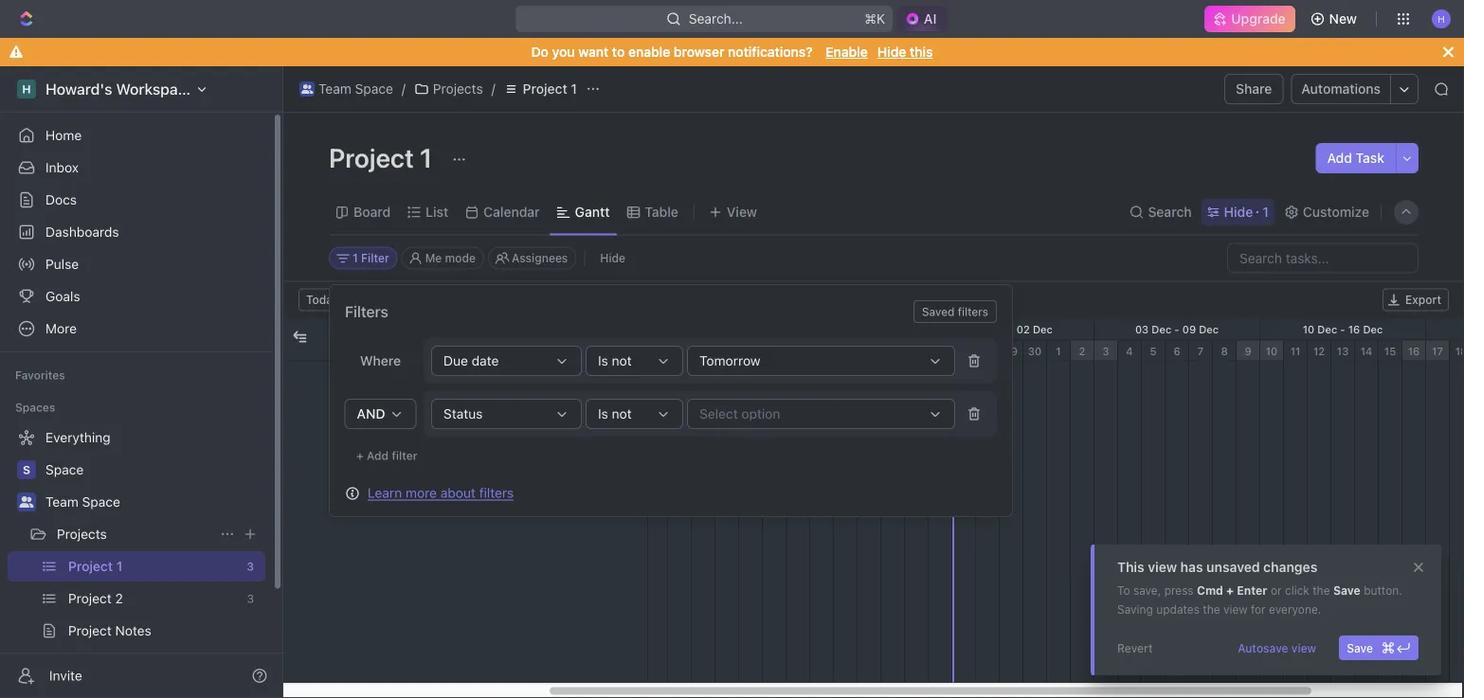 Task type: vqa. For each thing, say whether or not it's contained in the screenshot.
Press SPACE to select this row. row containing Task 3
no



Task type: locate. For each thing, give the bounding box(es) containing it.
2 horizontal spatial 16
[[1408, 345, 1420, 357]]

1 horizontal spatial projects link
[[409, 78, 488, 100]]

0 horizontal spatial projects
[[57, 526, 107, 542]]

16 element down 12 nov - 18 nov element
[[692, 341, 715, 362]]

dec right 03
[[1152, 323, 1171, 335]]

home
[[45, 127, 82, 143]]

17 element left the 19
[[715, 341, 739, 362]]

0 horizontal spatial team space
[[45, 494, 120, 510]]

0 horizontal spatial 26
[[933, 345, 947, 357]]

+ inside this view has unsaved changes to save, press cmd + enter or click the save button. saving updates the view for everyone.
[[1226, 584, 1234, 597]]

0 vertical spatial is not
[[598, 353, 632, 369]]

16 element down 17 dec - 23 dec element
[[1402, 341, 1426, 362]]

project 1 link
[[499, 78, 582, 100]]

- left 02
[[1009, 323, 1014, 335]]

1 vertical spatial the
[[1203, 603, 1220, 616]]

table
[[645, 204, 678, 220]]

2 vertical spatial hide
[[600, 252, 626, 265]]

1 vertical spatial 10
[[1266, 345, 1278, 357]]

30 element
[[1023, 341, 1047, 362]]

16 down export button
[[1408, 345, 1420, 357]]

0 horizontal spatial today
[[306, 293, 339, 307]]

project 1 inside "cell"
[[376, 371, 424, 385]]

0 vertical spatial user group image
[[301, 84, 313, 94]]

status button
[[431, 399, 582, 429]]

0 horizontal spatial 15
[[674, 345, 685, 357]]

13
[[1337, 345, 1349, 357]]

18 left the 19
[[745, 345, 757, 357]]

add
[[1327, 150, 1352, 166], [367, 449, 389, 462]]

1 horizontal spatial -
[[1174, 323, 1179, 335]]

0 vertical spatial save
[[1333, 584, 1361, 597]]

9
[[1245, 345, 1251, 357]]

0 vertical spatial the
[[1313, 584, 1330, 597]]

project 1 down the where
[[376, 371, 424, 385]]

1 horizontal spatial team space
[[318, 81, 393, 97]]

0 vertical spatial not
[[612, 353, 632, 369]]

2 vertical spatial project 1
[[376, 371, 424, 385]]

updates
[[1156, 603, 1200, 616]]

the right the click
[[1313, 584, 1330, 597]]

save,
[[1133, 584, 1161, 597]]

0 horizontal spatial 18
[[745, 345, 757, 357]]

1 / from the left
[[402, 81, 406, 97]]

tree
[[8, 423, 265, 698]]

3 dec from the left
[[1199, 323, 1219, 335]]

export button
[[1383, 289, 1449, 311]]

filters right about
[[479, 485, 514, 501]]

hide right search
[[1224, 204, 1253, 220]]

21
[[816, 345, 827, 357]]

filters
[[345, 303, 388, 321], [958, 305, 988, 318], [479, 485, 514, 501]]

1 inside "cell"
[[418, 371, 424, 385]]

1 horizontal spatial /
[[491, 81, 495, 97]]

user group image inside team space link
[[301, 84, 313, 94]]

filter
[[361, 252, 389, 265]]

0 horizontal spatial 16
[[697, 345, 709, 357]]

today inside button
[[306, 293, 339, 307]]

17 element
[[715, 341, 739, 362], [1426, 341, 1450, 362]]

hide inside button
[[600, 252, 626, 265]]

1 14 from the left
[[650, 345, 662, 357]]

not for select option
[[612, 406, 632, 422]]

column header
[[283, 319, 312, 361], [312, 319, 340, 361], [587, 319, 615, 361], [615, 319, 647, 361]]

project 1 up board
[[329, 142, 438, 173]]

Search tasks... text field
[[1228, 244, 1418, 272]]

1 dec from the left
[[1033, 323, 1053, 335]]

0 horizontal spatial -
[[1009, 323, 1014, 335]]

25 element
[[905, 341, 929, 362]]

dec up 12 element
[[1317, 323, 1337, 335]]

15 right 13 element
[[1384, 345, 1396, 357]]

0 horizontal spatial /
[[402, 81, 406, 97]]

10 dec - 16 dec
[[1303, 323, 1383, 335]]

1 horizontal spatial 17
[[1432, 345, 1443, 357]]

17 element down 17 dec - 23 dec element
[[1426, 341, 1450, 362]]

view for autosave
[[1291, 642, 1316, 655]]

project up board
[[329, 142, 414, 173]]

project for 'project 1' "cell"
[[376, 371, 415, 385]]

1 vertical spatial is not button
[[586, 399, 683, 429]]

table link
[[641, 199, 678, 226]]

22 element
[[834, 341, 858, 362]]

assignees
[[512, 252, 568, 265]]

16 up 13 element
[[1348, 323, 1360, 335]]

1 horizontal spatial 15 element
[[1379, 341, 1402, 362]]

0 horizontal spatial +
[[356, 449, 364, 462]]

19 nov - 25 nov element
[[763, 319, 929, 340]]

the down cmd
[[1203, 603, 1220, 616]]

due
[[443, 353, 468, 369]]

1 horizontal spatial 16 element
[[1402, 341, 1426, 362]]

+ right cmd
[[1226, 584, 1234, 597]]

1 18 element from the left
[[739, 341, 763, 362]]

0 vertical spatial is
[[598, 353, 608, 369]]

filters up "nov"
[[958, 305, 988, 318]]

project 1 down do
[[523, 81, 577, 97]]

0 horizontal spatial team
[[45, 494, 78, 510]]

1 horizontal spatial filters
[[479, 485, 514, 501]]

project 1 for 'project 1' "cell"
[[376, 371, 424, 385]]

10
[[1303, 323, 1315, 335], [1266, 345, 1278, 357]]

project down do
[[523, 81, 567, 97]]

tree containing team space
[[8, 423, 265, 698]]

add task button
[[1316, 143, 1396, 173]]

row
[[283, 319, 647, 362]]

1 - from the left
[[1009, 323, 1014, 335]]

has
[[1180, 560, 1203, 575]]

save left button.
[[1333, 584, 1361, 597]]

1 vertical spatial hide
[[1224, 204, 1253, 220]]

0 horizontal spatial user group image
[[19, 497, 34, 508]]

15 element
[[668, 341, 692, 362], [1379, 341, 1402, 362]]

0 horizontal spatial 17
[[721, 345, 732, 357]]

1 is not button from the top
[[586, 346, 683, 376]]

project inside "cell"
[[376, 371, 415, 385]]

4 column header from the left
[[615, 319, 647, 361]]

view down 'everyone.'
[[1291, 642, 1316, 655]]

is not for select option
[[598, 406, 632, 422]]

today down 27 "element" on the right
[[957, 365, 984, 376]]

2 17 from the left
[[1432, 345, 1443, 357]]

1 horizontal spatial 14
[[1360, 345, 1372, 357]]

1 horizontal spatial 26
[[970, 323, 983, 335]]

0 horizontal spatial space
[[82, 494, 120, 510]]

15 element right 13 element
[[1379, 341, 1402, 362]]

2 18 element from the left
[[1450, 341, 1464, 362]]

project 1 - 0.00% row
[[283, 362, 647, 395]]

view left "for"
[[1223, 603, 1248, 616]]

1 15 element from the left
[[668, 341, 692, 362]]

0 vertical spatial 10
[[1303, 323, 1315, 335]]

- for 16
[[1340, 323, 1345, 335]]

14 for 1st 14 element from left
[[650, 345, 662, 357]]

add left the task
[[1327, 150, 1352, 166]]

14 element right 13
[[1355, 341, 1379, 362]]

0 horizontal spatial 15 element
[[668, 341, 692, 362]]

status
[[443, 406, 483, 422]]

view inside autosave view button
[[1291, 642, 1316, 655]]

1 not from the top
[[612, 353, 632, 369]]

upgrade
[[1231, 11, 1286, 27]]

projects link
[[409, 78, 488, 100], [57, 519, 212, 550]]

everyone.
[[1269, 603, 1321, 616]]

24 element
[[881, 341, 905, 362]]

10 inside "element"
[[1303, 323, 1315, 335]]

sidebar navigation
[[0, 66, 283, 698]]

1 horizontal spatial 14 element
[[1355, 341, 1379, 362]]

docs
[[45, 192, 77, 208]]

14 element
[[644, 341, 668, 362], [1355, 341, 1379, 362]]

10 left 11
[[1266, 345, 1278, 357]]

2 horizontal spatial hide
[[1224, 204, 1253, 220]]

1 vertical spatial save
[[1347, 642, 1373, 655]]

dec right the 09
[[1199, 323, 1219, 335]]

click
[[1285, 584, 1309, 597]]

1 horizontal spatial today
[[957, 365, 984, 376]]

for
[[1251, 603, 1266, 616]]

is not button left select
[[586, 399, 683, 429]]

1 vertical spatial is not
[[598, 406, 632, 422]]

1 horizontal spatial hide
[[877, 44, 906, 60]]

17 for first the 17 element from the right
[[1432, 345, 1443, 357]]

0 horizontal spatial 14 element
[[644, 341, 668, 362]]

board link
[[350, 199, 391, 226]]

team space link
[[295, 78, 398, 100], [45, 487, 262, 517]]

- up 13
[[1340, 323, 1345, 335]]

- left the 09
[[1174, 323, 1179, 335]]

+ add filter
[[356, 449, 417, 462]]

is for select option
[[598, 406, 608, 422]]

dec right 02
[[1033, 323, 1053, 335]]

2 16 element from the left
[[1402, 341, 1426, 362]]

 image
[[624, 334, 638, 347]]

1 horizontal spatial 15
[[1384, 345, 1396, 357]]

26 for 26 nov - 02 dec
[[970, 323, 983, 335]]

1 is not from the top
[[598, 353, 632, 369]]

26 left "nov"
[[970, 323, 983, 335]]

1 16 element from the left
[[692, 341, 715, 362]]

0 horizontal spatial hide
[[600, 252, 626, 265]]

13 element
[[1331, 341, 1355, 362]]

dec for 03 dec - 09 dec
[[1199, 323, 1219, 335]]

inbox link
[[8, 153, 265, 183]]

is not button down 12 nov - 18 nov element
[[586, 346, 683, 376]]

2 horizontal spatial -
[[1340, 323, 1345, 335]]

view up save,
[[1148, 560, 1177, 575]]

29
[[1004, 345, 1018, 357]]

hide for hide 1
[[1224, 204, 1253, 220]]

2 horizontal spatial filters
[[958, 305, 988, 318]]

2 not from the top
[[612, 406, 632, 422]]

0 horizontal spatial team space link
[[45, 487, 262, 517]]

team space inside sidebar navigation
[[45, 494, 120, 510]]

 image
[[293, 330, 307, 344]]

1 vertical spatial projects link
[[57, 519, 212, 550]]

18 down 17 dec - 23 dec element
[[1455, 345, 1464, 357]]

16 down 12 nov - 18 nov element
[[697, 345, 709, 357]]

2 is from the top
[[598, 406, 608, 422]]

18
[[745, 345, 757, 357], [1455, 345, 1464, 357]]

0 horizontal spatial 14
[[650, 345, 662, 357]]

2 is not from the top
[[598, 406, 632, 422]]

0 horizontal spatial view
[[1148, 560, 1177, 575]]

15 element down 12 nov - 18 nov element
[[668, 341, 692, 362]]

0 vertical spatial projects
[[433, 81, 483, 97]]

0 horizontal spatial 18 element
[[739, 341, 763, 362]]

0 vertical spatial space
[[355, 81, 393, 97]]

15 down 12 nov - 18 nov element
[[674, 345, 685, 357]]

share button
[[1224, 74, 1283, 104]]

goals link
[[8, 281, 265, 312]]

projects
[[433, 81, 483, 97], [57, 526, 107, 542]]

1 vertical spatial view
[[1223, 603, 1248, 616]]

14 down 12 nov - 18 nov element
[[650, 345, 662, 357]]

2 is not button from the top
[[586, 399, 683, 429]]

0 vertical spatial projects link
[[409, 78, 488, 100]]

1 horizontal spatial 16
[[1348, 323, 1360, 335]]

1 horizontal spatial +
[[1226, 584, 1234, 597]]

0 vertical spatial +
[[356, 449, 364, 462]]

4 dec from the left
[[1317, 323, 1337, 335]]

1 horizontal spatial view
[[1223, 603, 1248, 616]]

/
[[402, 81, 406, 97], [491, 81, 495, 97]]

1 horizontal spatial user group image
[[301, 84, 313, 94]]

1 vertical spatial 26
[[933, 345, 947, 357]]

autosave view button
[[1230, 636, 1324, 660]]

dec for 26 nov - 02 dec
[[1033, 323, 1053, 335]]

1 vertical spatial not
[[612, 406, 632, 422]]

filters up the where
[[345, 303, 388, 321]]

team space
[[318, 81, 393, 97], [45, 494, 120, 510]]

8
[[1221, 345, 1228, 357]]

3
[[1102, 345, 1109, 357]]

26 nov - 02 dec
[[970, 323, 1053, 335]]

1 horizontal spatial team space link
[[295, 78, 398, 100]]

2 14 from the left
[[1360, 345, 1372, 357]]

2 vertical spatial view
[[1291, 642, 1316, 655]]

 image inside column header
[[624, 334, 638, 347]]

16 inside "element"
[[1348, 323, 1360, 335]]

save down button.
[[1347, 642, 1373, 655]]

+ down and
[[356, 449, 364, 462]]

18 element left the 19
[[739, 341, 763, 362]]

0 horizontal spatial 17 element
[[715, 341, 739, 362]]

14 element down 12 nov - 18 nov element
[[644, 341, 668, 362]]

2 15 from the left
[[1384, 345, 1396, 357]]

today down 1 filter dropdown button
[[306, 293, 339, 307]]

1 vertical spatial user group image
[[19, 497, 34, 508]]

1 inside dropdown button
[[353, 252, 358, 265]]

1 is from the top
[[598, 353, 608, 369]]

17 left the 19
[[721, 345, 732, 357]]

1 vertical spatial space
[[82, 494, 120, 510]]

dec down export button
[[1363, 323, 1383, 335]]

1 vertical spatial team
[[45, 494, 78, 510]]

5 dec from the left
[[1363, 323, 1383, 335]]

1 17 from the left
[[721, 345, 732, 357]]

18 element
[[739, 341, 763, 362], [1450, 341, 1464, 362]]

1 filter
[[353, 252, 389, 265]]

assignees button
[[488, 247, 576, 270]]

today button
[[299, 289, 347, 311]]

spaces
[[15, 401, 55, 414]]

projects inside sidebar navigation
[[57, 526, 107, 542]]

hide left this
[[877, 44, 906, 60]]

10 up 12
[[1303, 323, 1315, 335]]

hide
[[877, 44, 906, 60], [1224, 204, 1253, 220], [600, 252, 626, 265]]

dec for 10 dec - 16 dec
[[1363, 323, 1383, 335]]

user group image inside sidebar navigation
[[19, 497, 34, 508]]

17 down 17 dec - 23 dec element
[[1432, 345, 1443, 357]]

18 element down 17 dec - 23 dec element
[[1450, 341, 1464, 362]]

26 right 25 element
[[933, 345, 947, 357]]

16 element
[[692, 341, 715, 362], [1402, 341, 1426, 362]]

cmd
[[1197, 584, 1223, 597]]

0 horizontal spatial filters
[[345, 303, 388, 321]]

space inside sidebar navigation
[[82, 494, 120, 510]]

0 vertical spatial hide
[[877, 44, 906, 60]]

17 dec - 23 dec element
[[1426, 319, 1464, 340]]

1 17 element from the left
[[715, 341, 739, 362]]

0 vertical spatial add
[[1327, 150, 1352, 166]]

2 column header from the left
[[312, 319, 340, 361]]

add left filter
[[367, 449, 389, 462]]

28 element
[[976, 341, 1000, 362]]

project 1 for "project 1" link
[[523, 81, 577, 97]]

26
[[970, 323, 983, 335], [933, 345, 947, 357]]

24
[[886, 345, 899, 357]]

14 right 13 element
[[1360, 345, 1372, 357]]

1 horizontal spatial 18 element
[[1450, 341, 1464, 362]]

2 - from the left
[[1174, 323, 1179, 335]]

hide down gantt
[[600, 252, 626, 265]]

10 element
[[1260, 341, 1284, 362]]

03
[[1135, 323, 1149, 335]]

1 vertical spatial is
[[598, 406, 608, 422]]

0 horizontal spatial 16 element
[[692, 341, 715, 362]]

1 vertical spatial team space
[[45, 494, 120, 510]]

hide for hide
[[600, 252, 626, 265]]

revert
[[1117, 642, 1153, 655]]

automations
[[1301, 81, 1381, 97]]

-
[[1009, 323, 1014, 335], [1174, 323, 1179, 335], [1340, 323, 1345, 335]]

1 vertical spatial +
[[1226, 584, 1234, 597]]

is not
[[598, 353, 632, 369], [598, 406, 632, 422]]

+
[[356, 449, 364, 462], [1226, 584, 1234, 597]]

0 vertical spatial is not button
[[586, 346, 683, 376]]

customize
[[1303, 204, 1369, 220]]

0 horizontal spatial add
[[367, 449, 389, 462]]

search...
[[689, 11, 743, 27]]

0 vertical spatial 26
[[970, 323, 983, 335]]

project down the where
[[376, 371, 415, 385]]

1 horizontal spatial add
[[1327, 150, 1352, 166]]

1 vertical spatial project 1
[[329, 142, 438, 173]]

about
[[440, 485, 476, 501]]

nov
[[986, 323, 1006, 335]]

- inside "element"
[[1340, 323, 1345, 335]]

1 horizontal spatial the
[[1313, 584, 1330, 597]]

notifications?
[[728, 44, 813, 60]]

3 - from the left
[[1340, 323, 1345, 335]]

1 horizontal spatial 17 element
[[1426, 341, 1450, 362]]

22
[[839, 345, 852, 357]]

10 dec - 16 dec element
[[1260, 319, 1426, 340]]

3 column header from the left
[[587, 319, 615, 361]]

0 vertical spatial team
[[318, 81, 351, 97]]

0 vertical spatial today
[[306, 293, 339, 307]]

where
[[360, 353, 401, 369]]

23 element
[[858, 341, 881, 362]]

user group image
[[301, 84, 313, 94], [19, 497, 34, 508]]

1 horizontal spatial 18
[[1455, 345, 1464, 357]]

2 vertical spatial project
[[376, 371, 415, 385]]

favorites button
[[8, 364, 73, 387]]



Task type: describe. For each thing, give the bounding box(es) containing it.
to
[[1117, 584, 1130, 597]]

want
[[578, 44, 609, 60]]

1 14 element from the left
[[644, 341, 668, 362]]

option
[[742, 406, 780, 422]]

29 element
[[1000, 341, 1023, 362]]

03 dec - 09 dec
[[1135, 323, 1219, 335]]

enter
[[1237, 584, 1267, 597]]

board
[[353, 204, 391, 220]]

0 vertical spatial team space
[[318, 81, 393, 97]]

upgrade link
[[1205, 6, 1295, 32]]

new button
[[1303, 4, 1368, 34]]

1 horizontal spatial projects
[[433, 81, 483, 97]]

1 vertical spatial add
[[367, 449, 389, 462]]

due date
[[443, 353, 499, 369]]

inbox
[[45, 160, 79, 175]]

1 vertical spatial today
[[957, 365, 984, 376]]

view for this
[[1148, 560, 1177, 575]]

tomorrow
[[699, 353, 761, 369]]

tree inside sidebar navigation
[[8, 423, 265, 698]]

2 18 from the left
[[1455, 345, 1464, 357]]

03 dec - 09 dec element
[[1095, 319, 1260, 340]]

browser
[[674, 44, 724, 60]]

2 15 element from the left
[[1379, 341, 1402, 362]]

changes
[[1263, 560, 1317, 575]]

autosave
[[1238, 642, 1288, 655]]

gantt link
[[571, 199, 610, 226]]

team inside sidebar navigation
[[45, 494, 78, 510]]

6
[[1174, 345, 1180, 357]]

1 column header from the left
[[283, 319, 312, 361]]

search button
[[1123, 199, 1197, 226]]

21 element
[[810, 341, 834, 362]]

task
[[1356, 150, 1384, 166]]

- for 02
[[1009, 323, 1014, 335]]

1 18 from the left
[[745, 345, 757, 357]]

list link
[[422, 199, 448, 226]]

2 dec from the left
[[1152, 323, 1171, 335]]

home link
[[8, 120, 265, 151]]

2 / from the left
[[491, 81, 495, 97]]

26 element
[[929, 341, 952, 362]]

date
[[472, 353, 499, 369]]

is not button for tomorrow
[[586, 346, 683, 376]]

12
[[1313, 345, 1325, 357]]

calendar
[[483, 204, 540, 220]]

1 horizontal spatial space
[[355, 81, 393, 97]]

10 for 10
[[1266, 345, 1278, 357]]

pulse
[[45, 256, 79, 272]]

share
[[1236, 81, 1272, 97]]

do you want to enable browser notifications? enable hide this
[[531, 44, 933, 60]]

20 element
[[787, 341, 810, 362]]

1 horizontal spatial team
[[318, 81, 351, 97]]

search
[[1148, 204, 1192, 220]]

you
[[552, 44, 575, 60]]

2
[[1079, 345, 1085, 357]]

do
[[531, 44, 549, 60]]

learn more about filters
[[368, 485, 514, 501]]

19 element
[[763, 341, 787, 362]]

- for 09
[[1174, 323, 1179, 335]]

26 for 26
[[933, 345, 947, 357]]

add task
[[1327, 150, 1384, 166]]

26 nov - 02 dec element
[[929, 319, 1095, 340]]

export
[[1405, 293, 1441, 307]]

1 vertical spatial team space link
[[45, 487, 262, 517]]

12 nov - 18 nov element
[[597, 319, 763, 340]]

to
[[612, 44, 625, 60]]

gantt
[[575, 204, 610, 220]]

customize button
[[1278, 199, 1375, 226]]

add inside "button"
[[1327, 150, 1352, 166]]

is not for tomorrow
[[598, 353, 632, 369]]

⌘k
[[864, 11, 885, 27]]

invite
[[49, 668, 82, 684]]

project 1 tree grid
[[283, 319, 647, 683]]

saving
[[1117, 603, 1153, 616]]

press
[[1164, 584, 1194, 597]]

this
[[910, 44, 933, 60]]

calendar link
[[480, 199, 540, 226]]

dashboards link
[[8, 217, 265, 247]]

goals
[[45, 289, 80, 304]]

27
[[957, 345, 970, 357]]

not for tomorrow
[[612, 353, 632, 369]]

pulse link
[[8, 249, 265, 280]]

4
[[1126, 345, 1133, 357]]

docs link
[[8, 185, 265, 215]]

this view has unsaved changes to save, press cmd + enter or click the save button. saving updates the view for everyone.
[[1117, 560, 1402, 616]]

learn more about filters link
[[368, 485, 514, 501]]

17 for first the 17 element from the left
[[721, 345, 732, 357]]

5
[[1150, 345, 1157, 357]]

favorites
[[15, 369, 65, 382]]

7
[[1198, 345, 1204, 357]]

1 15 from the left
[[674, 345, 685, 357]]

name column header
[[340, 319, 587, 361]]

project for "project 1" link
[[523, 81, 567, 97]]

2 14 element from the left
[[1355, 341, 1379, 362]]

new
[[1329, 11, 1357, 27]]

10 for 10 dec - 16 dec
[[1303, 323, 1315, 335]]

12 element
[[1308, 341, 1331, 362]]

list
[[426, 204, 448, 220]]

20
[[791, 345, 805, 357]]

27 element
[[952, 341, 976, 362]]

0 vertical spatial team space link
[[295, 78, 398, 100]]

14 for first 14 element from the right
[[1360, 345, 1372, 357]]

23
[[862, 345, 876, 357]]

 image inside the project 1 tree grid
[[293, 330, 307, 344]]

saved
[[922, 305, 955, 318]]

1 vertical spatial project
[[329, 142, 414, 173]]

select option button
[[687, 399, 955, 429]]

save inside button
[[1347, 642, 1373, 655]]

is not button for select option
[[586, 399, 683, 429]]

2 17 element from the left
[[1426, 341, 1450, 362]]

30
[[1028, 345, 1042, 357]]

09
[[1182, 323, 1196, 335]]

save inside this view has unsaved changes to save, press cmd + enter or click the save button. saving updates the view for everyone.
[[1333, 584, 1361, 597]]

project 1 cell
[[340, 362, 587, 395]]

or
[[1271, 584, 1282, 597]]

0 horizontal spatial projects link
[[57, 519, 212, 550]]

enable
[[628, 44, 670, 60]]

filter
[[392, 449, 417, 462]]

is for tomorrow
[[598, 353, 608, 369]]

automations button
[[1292, 75, 1390, 103]]

11 element
[[1284, 341, 1308, 362]]

0 horizontal spatial the
[[1203, 603, 1220, 616]]

learn
[[368, 485, 402, 501]]

unsaved
[[1206, 560, 1260, 575]]

revert button
[[1110, 636, 1160, 660]]

28
[[981, 345, 994, 357]]



